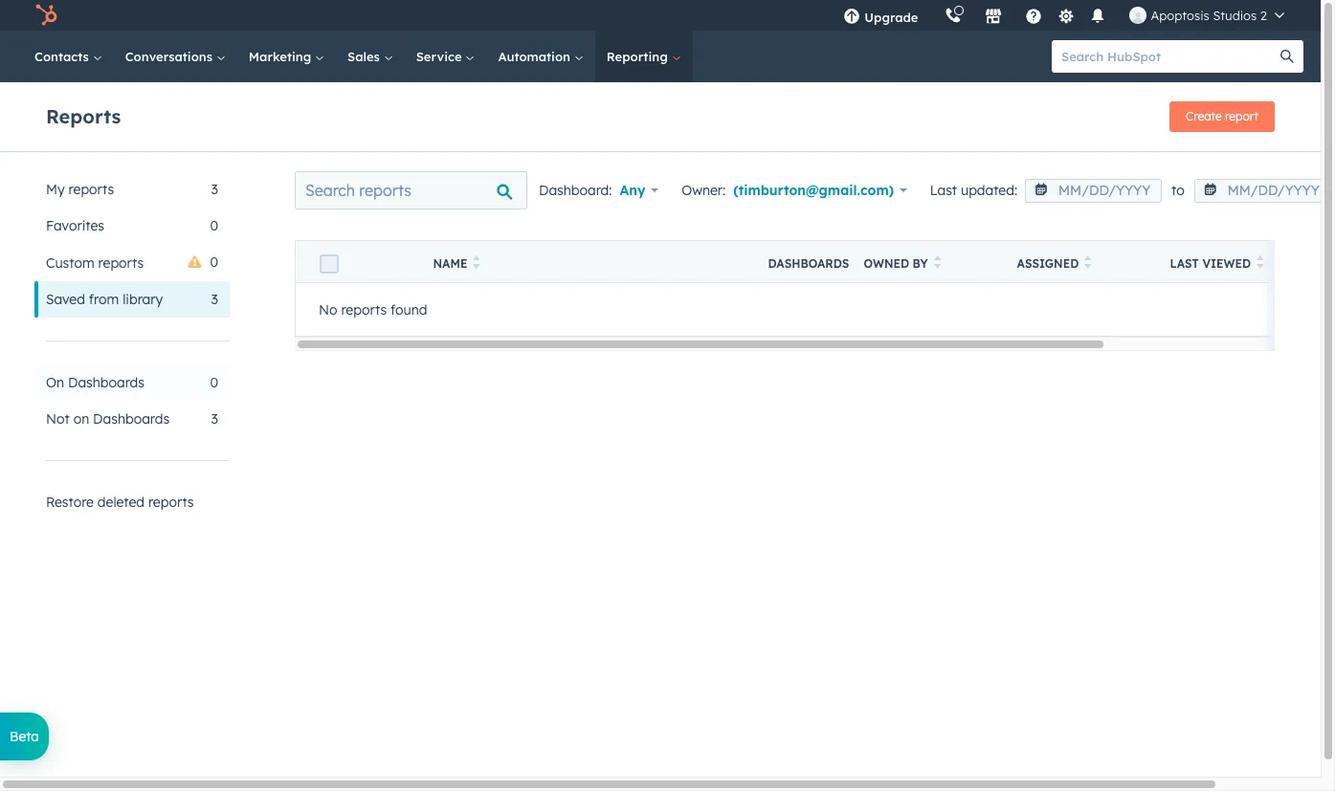 Task type: describe. For each thing, give the bounding box(es) containing it.
(timburton@gmail.com)
[[733, 182, 894, 199]]

press to sort. element for last viewed
[[1257, 256, 1264, 272]]

2 0 from the top
[[210, 254, 218, 271]]

settings image
[[1058, 8, 1075, 25]]

MM/DD/YYYY text field
[[1194, 179, 1331, 203]]

press to sort. image
[[1257, 256, 1264, 269]]

help button
[[1018, 0, 1050, 31]]

apoptosis
[[1151, 8, 1210, 23]]

sales link
[[336, 31, 405, 82]]

create report link
[[1170, 101, 1275, 132]]

last viewed button
[[1147, 241, 1324, 283]]

apoptosis studios 2
[[1151, 8, 1267, 23]]

reports
[[46, 104, 121, 128]]

3 for saved from library
[[211, 291, 218, 308]]

no
[[319, 301, 337, 318]]

library
[[123, 291, 163, 308]]

restore deleted reports
[[46, 494, 194, 511]]

conversations link
[[114, 31, 237, 82]]

name
[[433, 256, 467, 271]]

owner:
[[682, 182, 726, 199]]

hubspot link
[[23, 4, 72, 27]]

reports banner
[[46, 96, 1275, 132]]

create report
[[1186, 109, 1259, 123]]

Search reports search field
[[295, 171, 527, 210]]

deleted
[[97, 494, 145, 511]]

owned by
[[864, 256, 928, 271]]

name button
[[410, 241, 745, 283]]

on dashboards
[[46, 374, 145, 391]]

restore
[[46, 494, 94, 511]]

not on dashboards
[[46, 411, 170, 428]]

press to sort. element for owned by
[[934, 256, 941, 272]]

no reports found
[[319, 301, 427, 318]]

2 vertical spatial dashboards
[[93, 411, 170, 428]]

last for last updated:
[[930, 182, 957, 199]]

press to sort. image for assigned
[[1085, 256, 1092, 269]]

restore deleted reports button
[[34, 484, 230, 521]]

by
[[913, 256, 928, 271]]

marketing link
[[237, 31, 336, 82]]

service
[[416, 49, 466, 64]]

search button
[[1271, 40, 1304, 73]]

help image
[[1025, 9, 1043, 26]]

upgrade
[[865, 10, 918, 25]]

last for last viewed
[[1170, 256, 1199, 271]]

saved from library
[[46, 291, 163, 308]]

Search HubSpot search field
[[1052, 40, 1286, 73]]

assigned
[[1017, 256, 1079, 271]]

on
[[73, 411, 89, 428]]

conversations
[[125, 49, 216, 64]]

hubspot image
[[34, 4, 57, 27]]

to
[[1172, 182, 1185, 199]]

0 for favorites
[[210, 217, 218, 234]]

3 for not on dashboards
[[211, 411, 218, 428]]

owned by button
[[841, 241, 994, 283]]

MM/DD/YYYY text field
[[1025, 179, 1162, 203]]

search image
[[1281, 50, 1294, 63]]

3 for my reports
[[211, 181, 218, 198]]

0 vertical spatial dashboards
[[768, 256, 849, 271]]

on
[[46, 374, 64, 391]]

marketplaces image
[[985, 9, 1002, 26]]

report
[[1225, 109, 1259, 123]]

from
[[89, 291, 119, 308]]

settings link
[[1054, 5, 1078, 25]]

reporting
[[607, 49, 671, 64]]

service link
[[405, 31, 487, 82]]

my reports
[[46, 181, 114, 198]]

my
[[46, 181, 65, 198]]

press to sort. element for assigned
[[1085, 256, 1092, 272]]



Task type: vqa. For each thing, say whether or not it's contained in the screenshot.


Task type: locate. For each thing, give the bounding box(es) containing it.
last left updated:
[[930, 182, 957, 199]]

1 press to sort. element from the left
[[473, 256, 480, 272]]

press to sort. element inside name button
[[473, 256, 480, 272]]

0 vertical spatial 3
[[211, 181, 218, 198]]

3 press to sort. image from the left
[[1085, 256, 1092, 269]]

any button
[[620, 177, 659, 204]]

2
[[1260, 8, 1267, 23]]

press to sort. element right name
[[473, 256, 480, 272]]

press to sort. image for owned by
[[934, 256, 941, 269]]

any
[[620, 182, 645, 199]]

4 press to sort. element from the left
[[1257, 256, 1264, 272]]

beta
[[10, 728, 39, 746]]

3 0 from the top
[[210, 374, 218, 391]]

reports right the deleted at left bottom
[[148, 494, 194, 511]]

0 horizontal spatial press to sort. image
[[473, 256, 480, 269]]

2 press to sort. element from the left
[[934, 256, 941, 272]]

automation
[[498, 49, 574, 64]]

create
[[1186, 109, 1222, 123]]

1 press to sort. image from the left
[[473, 256, 480, 269]]

upgrade image
[[844, 9, 861, 26]]

contacts
[[34, 49, 93, 64]]

3 press to sort. element from the left
[[1085, 256, 1092, 272]]

menu item
[[932, 0, 935, 31]]

assigned button
[[994, 241, 1147, 283]]

press to sort. image inside owned by "button"
[[934, 256, 941, 269]]

dashboards down (timburton@gmail.com)
[[768, 256, 849, 271]]

press to sort. image right by
[[934, 256, 941, 269]]

3
[[211, 181, 218, 198], [211, 291, 218, 308], [211, 411, 218, 428]]

2 horizontal spatial press to sort. image
[[1085, 256, 1092, 269]]

2 vertical spatial 3
[[211, 411, 218, 428]]

press to sort. element inside the assigned button
[[1085, 256, 1092, 272]]

beta button
[[0, 713, 49, 761]]

updated:
[[961, 182, 1017, 199]]

notifications image
[[1090, 9, 1107, 26]]

last
[[930, 182, 957, 199], [1170, 256, 1199, 271]]

1 vertical spatial last
[[1170, 256, 1199, 271]]

press to sort. image inside name button
[[473, 256, 480, 269]]

reports inside restore deleted reports button
[[148, 494, 194, 511]]

reports up saved from library
[[98, 254, 144, 271]]

reports for no
[[341, 301, 387, 318]]

0 horizontal spatial last
[[930, 182, 957, 199]]

1 vertical spatial dashboards
[[68, 374, 145, 391]]

press to sort. image
[[473, 256, 480, 269], [934, 256, 941, 269], [1085, 256, 1092, 269]]

press to sort. image right assigned
[[1085, 256, 1092, 269]]

viewed
[[1202, 256, 1251, 271]]

studios
[[1213, 8, 1257, 23]]

marketing
[[249, 49, 315, 64]]

sales
[[347, 49, 383, 64]]

press to sort. element right by
[[934, 256, 941, 272]]

press to sort. element for name
[[473, 256, 480, 272]]

0 vertical spatial last
[[930, 182, 957, 199]]

last updated:
[[930, 182, 1017, 199]]

not
[[46, 411, 70, 428]]

2 3 from the top
[[211, 291, 218, 308]]

notifications button
[[1082, 0, 1114, 31]]

reports for my
[[69, 181, 114, 198]]

owned
[[864, 256, 909, 271]]

press to sort. image for name
[[473, 256, 480, 269]]

reports
[[69, 181, 114, 198], [98, 254, 144, 271], [341, 301, 387, 318], [148, 494, 194, 511]]

press to sort. element inside the last viewed button
[[1257, 256, 1264, 272]]

automation link
[[487, 31, 595, 82]]

2 vertical spatial 0
[[210, 374, 218, 391]]

last viewed
[[1170, 256, 1251, 271]]

press to sort. element right assigned
[[1085, 256, 1092, 272]]

custom
[[46, 254, 94, 271]]

dashboards right on
[[93, 411, 170, 428]]

press to sort. image inside the assigned button
[[1085, 256, 1092, 269]]

3 3 from the top
[[211, 411, 218, 428]]

reports for custom
[[98, 254, 144, 271]]

reports right my
[[69, 181, 114, 198]]

last inside button
[[1170, 256, 1199, 271]]

press to sort. element
[[473, 256, 480, 272], [934, 256, 941, 272], [1085, 256, 1092, 272], [1257, 256, 1264, 272]]

press to sort. element right viewed
[[1257, 256, 1264, 272]]

0 vertical spatial 0
[[210, 217, 218, 234]]

1 3 from the top
[[211, 181, 218, 198]]

1 vertical spatial 0
[[210, 254, 218, 271]]

0
[[210, 217, 218, 234], [210, 254, 218, 271], [210, 374, 218, 391]]

reports right no
[[341, 301, 387, 318]]

dashboards up not on dashboards
[[68, 374, 145, 391]]

1 vertical spatial 3
[[211, 291, 218, 308]]

1 horizontal spatial press to sort. image
[[934, 256, 941, 269]]

0 for on dashboards
[[210, 374, 218, 391]]

2 press to sort. image from the left
[[934, 256, 941, 269]]

apoptosis studios 2 button
[[1118, 0, 1296, 31]]

contacts link
[[23, 31, 114, 82]]

menu containing apoptosis studios 2
[[830, 0, 1298, 31]]

last left viewed
[[1170, 256, 1199, 271]]

1 horizontal spatial last
[[1170, 256, 1199, 271]]

favorites
[[46, 217, 104, 234]]

marketplaces button
[[974, 0, 1014, 31]]

dashboards
[[768, 256, 849, 271], [68, 374, 145, 391], [93, 411, 170, 428]]

dashboard:
[[539, 182, 612, 199]]

custom reports
[[46, 254, 144, 271]]

(timburton@gmail.com) button
[[733, 177, 907, 204]]

calling icon image
[[945, 8, 962, 25]]

tara schultz image
[[1130, 7, 1147, 24]]

press to sort. image right name
[[473, 256, 480, 269]]

found
[[391, 301, 427, 318]]

1 0 from the top
[[210, 217, 218, 234]]

saved
[[46, 291, 85, 308]]

calling icon button
[[937, 3, 970, 28]]

press to sort. element inside owned by "button"
[[934, 256, 941, 272]]

reporting link
[[595, 31, 692, 82]]

menu
[[830, 0, 1298, 31]]



